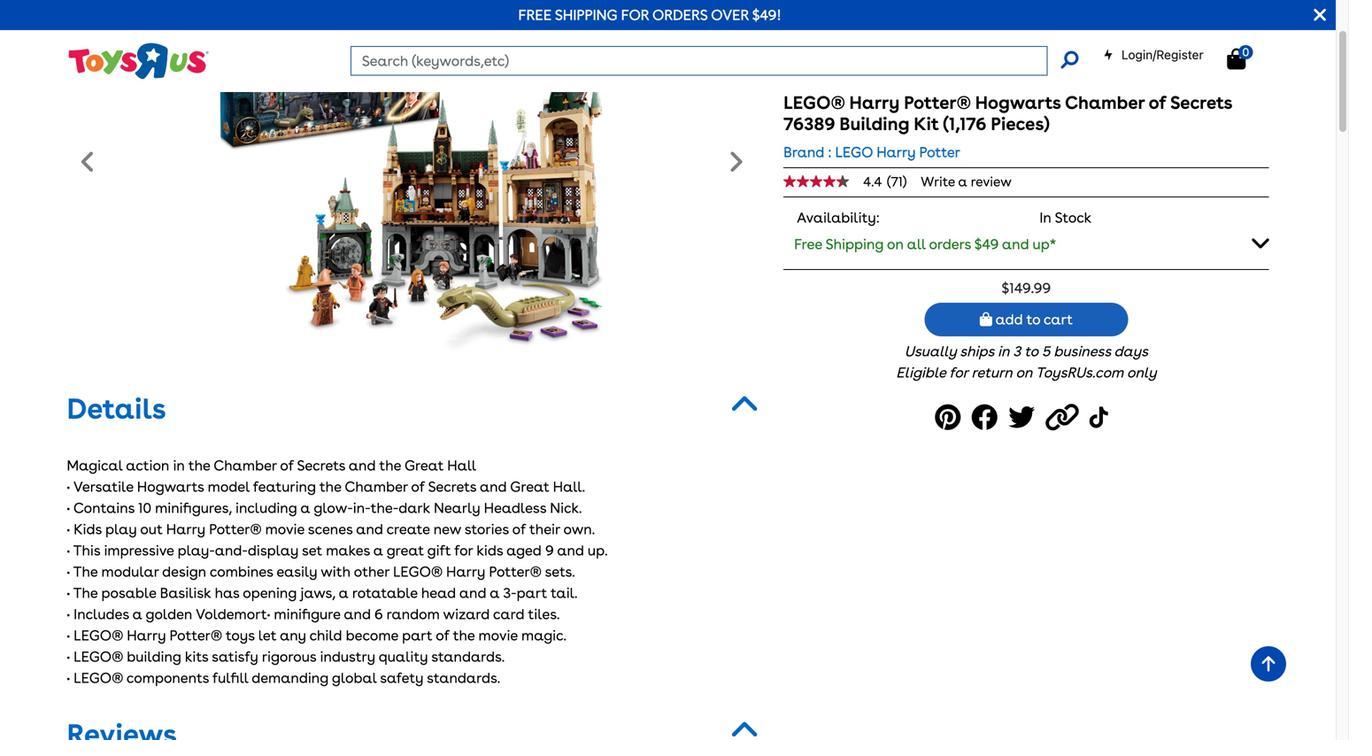 Task type: locate. For each thing, give the bounding box(es) containing it.
1 horizontal spatial hogwarts
[[975, 92, 1061, 113]]

0 vertical spatial chamber
[[1065, 92, 1145, 113]]

in for the
[[173, 457, 185, 474]]

add
[[996, 311, 1023, 328]]

secrets down shopping bag image
[[1170, 92, 1232, 113]]

$49!
[[752, 6, 781, 23]]

head
[[421, 584, 456, 602]]

great up headless
[[510, 478, 549, 495]]

0 horizontal spatial for
[[454, 542, 473, 559]]

76389
[[784, 113, 835, 135]]

1 vertical spatial part
[[402, 627, 432, 644]]

6 • from the top
[[67, 584, 70, 602]]

in left 3
[[998, 343, 1010, 360]]

safety
[[380, 669, 424, 687]]

a up other
[[373, 542, 383, 559]]

shipping
[[555, 6, 618, 23]]

return
[[972, 364, 1012, 381]]

sets.
[[545, 563, 575, 580]]

aged
[[506, 542, 542, 559]]

1 horizontal spatial chamber
[[345, 478, 408, 495]]

1 horizontal spatial for
[[949, 364, 968, 381]]

1 vertical spatial great
[[510, 478, 549, 495]]

potter® up potter
[[904, 92, 971, 113]]

harry up building
[[127, 627, 166, 644]]

secrets
[[1170, 92, 1232, 113], [297, 457, 345, 474], [428, 478, 476, 495]]

any
[[280, 627, 306, 644]]

nick.
[[550, 499, 582, 517]]

harry
[[849, 92, 900, 113], [877, 143, 916, 161], [166, 521, 205, 538], [446, 563, 485, 580], [127, 627, 166, 644]]

0 horizontal spatial chamber
[[214, 457, 277, 474]]

1 horizontal spatial secrets
[[428, 478, 476, 495]]

0 link
[[1227, 45, 1264, 70]]

2 horizontal spatial chamber
[[1065, 92, 1145, 113]]

the up includes
[[73, 584, 98, 602]]

for inside usually ships in 3 to 5 business days eligible for return on toysrus.com only
[[949, 364, 968, 381]]

potter®
[[904, 92, 971, 113], [209, 521, 262, 538], [489, 563, 542, 580], [170, 627, 222, 644]]

a down posable
[[132, 606, 142, 623]]

hogwarts up review on the right top of the page
[[975, 92, 1061, 113]]

0 horizontal spatial on
[[887, 235, 904, 253]]

become
[[346, 627, 398, 644]]

in inside usually ships in 3 to 5 business days eligible for return on toysrus.com only
[[998, 343, 1010, 360]]

of down login/register 'button'
[[1149, 92, 1166, 113]]

to inside button
[[1027, 311, 1040, 328]]

1 horizontal spatial movie
[[478, 627, 518, 644]]

for
[[621, 6, 649, 23]]

card
[[493, 606, 525, 623]]

versatile
[[73, 478, 133, 495]]

up.
[[588, 542, 608, 559]]

1 the from the top
[[73, 563, 98, 580]]

out
[[140, 521, 163, 538]]

(71)
[[887, 174, 907, 189]]

cart
[[1044, 311, 1073, 328]]

and up wizard
[[459, 584, 486, 602]]

secrets up nearly
[[428, 478, 476, 495]]

free
[[518, 6, 552, 23]]

chamber
[[1065, 92, 1145, 113], [214, 457, 277, 474], [345, 478, 408, 495]]

part
[[517, 584, 547, 602], [402, 627, 432, 644]]

building
[[127, 648, 181, 665]]

1 horizontal spatial in
[[998, 343, 1010, 360]]

1 • from the top
[[67, 478, 70, 495]]

0 vertical spatial great
[[405, 457, 444, 474]]

in stock
[[1040, 209, 1092, 226]]

movie
[[265, 521, 305, 538], [478, 627, 518, 644]]

including
[[235, 499, 297, 517]]

basilisk
[[160, 584, 211, 602]]

for down ships
[[949, 364, 968, 381]]

great left "hall"
[[405, 457, 444, 474]]

0 vertical spatial on
[[887, 235, 904, 253]]

1 vertical spatial to
[[1024, 343, 1038, 360]]

chamber down login/register 'button'
[[1065, 92, 1145, 113]]

chamber up the-
[[345, 478, 408, 495]]

this
[[73, 542, 100, 559]]

secrets for the
[[297, 457, 345, 474]]

0 vertical spatial the
[[73, 563, 98, 580]]

magic.
[[521, 627, 566, 644]]

let
[[258, 627, 276, 644]]

5 • from the top
[[67, 563, 70, 580]]

standards.
[[431, 648, 505, 665], [427, 669, 500, 687]]

0 vertical spatial to
[[1027, 311, 1040, 328]]

in right action
[[173, 457, 185, 474]]

1 vertical spatial for
[[454, 542, 473, 559]]

set
[[302, 542, 322, 559]]

0 vertical spatial in
[[998, 343, 1010, 360]]

8 • from the top
[[67, 627, 70, 644]]

write
[[921, 174, 955, 189]]

for right gift
[[454, 542, 473, 559]]

1 vertical spatial in
[[173, 457, 185, 474]]

to
[[1027, 311, 1040, 328], [1024, 343, 1038, 360]]

hogwarts
[[975, 92, 1061, 113], [137, 478, 204, 495]]

of up dark
[[411, 478, 425, 495]]

movie up display
[[265, 521, 305, 538]]

the down this
[[73, 563, 98, 580]]

1 vertical spatial secrets
[[297, 457, 345, 474]]

of down wizard
[[436, 627, 449, 644]]

hall
[[447, 457, 477, 474]]

the
[[188, 457, 210, 474], [379, 457, 401, 474], [319, 478, 341, 495], [453, 627, 475, 644]]

0 vertical spatial secrets
[[1170, 92, 1232, 113]]

of
[[1149, 92, 1166, 113], [280, 457, 294, 474], [411, 478, 425, 495], [512, 521, 526, 538], [436, 627, 449, 644]]

in for 3
[[998, 343, 1010, 360]]

0 horizontal spatial hogwarts
[[137, 478, 204, 495]]

jaws,
[[300, 584, 335, 602]]

0 horizontal spatial movie
[[265, 521, 305, 538]]

play-
[[178, 542, 215, 559]]

eligible
[[896, 364, 946, 381]]

secrets for hogwarts
[[1170, 92, 1232, 113]]

1 vertical spatial the
[[73, 584, 98, 602]]

2 horizontal spatial secrets
[[1170, 92, 1232, 113]]

voldemort•
[[196, 606, 270, 623]]

potter® inside lego® harry potter® hogwarts chamber of secrets 76389 building kit (1,176 pieces) brand : lego harry potter
[[904, 92, 971, 113]]

magical
[[67, 457, 123, 474]]

0 vertical spatial hogwarts
[[975, 92, 1061, 113]]

only
[[1127, 364, 1157, 381]]

dark
[[399, 499, 430, 517]]

on left all
[[887, 235, 904, 253]]

secrets up the featuring
[[297, 457, 345, 474]]

makes
[[326, 542, 370, 559]]

part down random
[[402, 627, 432, 644]]

secrets inside lego® harry potter® hogwarts chamber of secrets 76389 building kit (1,176 pieces) brand : lego harry potter
[[1170, 92, 1232, 113]]

2 vertical spatial secrets
[[428, 478, 476, 495]]

on inside usually ships in 3 to 5 business days eligible for return on toysrus.com only
[[1016, 364, 1033, 381]]

and left the 'up*'
[[1002, 235, 1029, 253]]

minifigures,
[[155, 499, 232, 517]]

3 • from the top
[[67, 521, 70, 538]]

magical action in the chamber of secrets and the great hall • versatile hogwarts model featuring the chamber of secrets and great hall. • contains 10 minifigures, including a glow-in-the-dark nearly headless nick. • kids play out harry potter® movie scenes and create new stories of their own. • this impressive play-and-display set makes a great gift for kids aged 9 and up. • the modular design combines easily with other lego® harry potter® sets. • the posable basilisk has opening jaws, a rotatable head and a 3-part tail. • includes a golden voldemort• minifigure and 6 random wizard card tiles. • lego® harry potter® toys let any child become part of the movie magic. • lego® building kits satisfy rigorous industry quality standards. • lego® components fulfill demanding global safety standards.
[[67, 457, 608, 687]]

0
[[1242, 45, 1249, 59]]

a right write
[[958, 174, 968, 189]]

play
[[105, 521, 137, 538]]

standards. right safety
[[427, 669, 500, 687]]

nearly
[[434, 499, 480, 517]]

tiktok image
[[1090, 398, 1112, 438]]

of up the featuring
[[280, 457, 294, 474]]

usually ships in 3 to 5 business days eligible for return on toysrus.com only
[[896, 343, 1157, 381]]

1 horizontal spatial on
[[1016, 364, 1033, 381]]

0 vertical spatial for
[[949, 364, 968, 381]]

4.4
[[863, 174, 882, 189]]

and
[[1002, 235, 1029, 253], [349, 457, 376, 474], [480, 478, 507, 495], [356, 521, 383, 538], [557, 542, 584, 559], [459, 584, 486, 602], [344, 606, 371, 623]]

posable
[[101, 584, 156, 602]]

great
[[405, 457, 444, 474], [510, 478, 549, 495]]

4 • from the top
[[67, 542, 70, 559]]

7 • from the top
[[67, 606, 70, 623]]

0 horizontal spatial in
[[173, 457, 185, 474]]

glow-
[[314, 499, 353, 517]]

the up the-
[[379, 457, 401, 474]]

2 • from the top
[[67, 499, 70, 517]]

create
[[387, 521, 430, 538]]

to right 3
[[1024, 343, 1038, 360]]

building
[[840, 113, 910, 135]]

on down 3
[[1016, 364, 1033, 381]]

0 horizontal spatial great
[[405, 457, 444, 474]]

design
[[162, 563, 206, 580]]

brand : lego harry potter link
[[784, 142, 960, 163]]

stories
[[465, 521, 509, 538]]

hogwarts up minifigures,
[[137, 478, 204, 495]]

fulfill
[[212, 669, 248, 687]]

tail.
[[551, 584, 578, 602]]

in inside magical action in the chamber of secrets and the great hall • versatile hogwarts model featuring the chamber of secrets and great hall. • contains 10 minifigures, including a glow-in-the-dark nearly headless nick. • kids play out harry potter® movie scenes and create new stories of their own. • this impressive play-and-display set makes a great gift for kids aged 9 and up. • the modular design combines easily with other lego® harry potter® sets. • the posable basilisk has opening jaws, a rotatable head and a 3-part tail. • includes a golden voldemort• minifigure and 6 random wizard card tiles. • lego® harry potter® toys let any child become part of the movie magic. • lego® building kits satisfy rigorous industry quality standards. • lego® components fulfill demanding global safety standards.
[[173, 457, 185, 474]]

hogwarts inside magical action in the chamber of secrets and the great hall • versatile hogwarts model featuring the chamber of secrets and great hall. • contains 10 minifigures, including a glow-in-the-dark nearly headless nick. • kids play out harry potter® movie scenes and create new stories of their own. • this impressive play-and-display set makes a great gift for kids aged 9 and up. • the modular design combines easily with other lego® harry potter® sets. • the posable basilisk has opening jaws, a rotatable head and a 3-part tail. • includes a golden voldemort• minifigure and 6 random wizard card tiles. • lego® harry potter® toys let any child become part of the movie magic. • lego® building kits satisfy rigorous industry quality standards. • lego® components fulfill demanding global safety standards.
[[137, 478, 204, 495]]

1 horizontal spatial part
[[517, 584, 547, 602]]

chamber up model
[[214, 457, 277, 474]]

toysrus.com
[[1036, 364, 1124, 381]]

free
[[794, 235, 822, 253]]

standards. down wizard
[[431, 648, 505, 665]]

modular
[[101, 563, 159, 580]]

1 vertical spatial chamber
[[214, 457, 277, 474]]

part up tiles.
[[517, 584, 547, 602]]

None search field
[[350, 46, 1079, 76]]

1 vertical spatial hogwarts
[[137, 478, 204, 495]]

in
[[1040, 209, 1052, 226]]

combines
[[210, 563, 273, 580]]

potter
[[919, 143, 960, 161]]

movie down card
[[478, 627, 518, 644]]

chamber inside lego® harry potter® hogwarts chamber of secrets 76389 building kit (1,176 pieces) brand : lego harry potter
[[1065, 92, 1145, 113]]

close button image
[[1314, 5, 1326, 25]]

1 vertical spatial on
[[1016, 364, 1033, 381]]

0 vertical spatial movie
[[265, 521, 305, 538]]

their
[[529, 521, 560, 538]]

orders
[[929, 235, 971, 253]]

$49
[[974, 235, 999, 253]]

chamber for hogwarts
[[1065, 92, 1145, 113]]

to right the add
[[1027, 311, 1040, 328]]

hogwarts inside lego® harry potter® hogwarts chamber of secrets 76389 building kit (1,176 pieces) brand : lego harry potter
[[975, 92, 1061, 113]]

:
[[828, 143, 832, 161]]

in
[[998, 343, 1010, 360], [173, 457, 185, 474]]

0 horizontal spatial secrets
[[297, 457, 345, 474]]

review
[[971, 174, 1012, 189]]



Task type: vqa. For each thing, say whether or not it's contained in the screenshot.
days
yes



Task type: describe. For each thing, give the bounding box(es) containing it.
and left 6
[[344, 606, 371, 623]]

impressive
[[104, 542, 174, 559]]

over
[[711, 6, 749, 23]]

the down wizard
[[453, 627, 475, 644]]

potter® up and-
[[209, 521, 262, 538]]

easily
[[277, 563, 317, 580]]

ships
[[960, 343, 994, 360]]

to inside usually ships in 3 to 5 business days eligible for return on toysrus.com only
[[1024, 343, 1038, 360]]

brand
[[784, 143, 824, 161]]

rotatable
[[352, 584, 418, 602]]

a left glow-
[[300, 499, 310, 517]]

share lego® harry potter® hogwarts chamber of secrets 76389 building kit (1,176 pieces) on facebook image
[[971, 398, 1003, 438]]

shopping bag image
[[1227, 48, 1246, 69]]

harry down minifigures,
[[166, 521, 205, 538]]

the up glow-
[[319, 478, 341, 495]]

10 • from the top
[[67, 669, 70, 687]]

write a review button
[[921, 174, 1012, 189]]

$149.99
[[1002, 279, 1051, 297]]

and up in- at the bottom
[[349, 457, 376, 474]]

lego® harry potter® hogwarts chamber of secrets 76389 building kit (1,176 pieces) brand : lego harry potter
[[784, 92, 1232, 161]]

write a review
[[921, 174, 1012, 189]]

create a pinterest pin for lego® harry potter® hogwarts chamber of secrets 76389 building kit (1,176 pieces) image
[[935, 398, 966, 438]]

harry up brand : lego harry potter link
[[849, 92, 900, 113]]

lego® harry potter® hogwarts chamber of secrets 76389 building kit (1,176 pieces) image number null image
[[213, 0, 611, 363]]

and up headless
[[480, 478, 507, 495]]

includes
[[74, 606, 129, 623]]

potter® up the kits
[[170, 627, 222, 644]]

0 vertical spatial part
[[517, 584, 547, 602]]

(1,176
[[943, 113, 986, 135]]

the up model
[[188, 457, 210, 474]]

lego
[[835, 143, 873, 161]]

1 horizontal spatial great
[[510, 478, 549, 495]]

own.
[[563, 521, 595, 538]]

in-
[[353, 499, 371, 517]]

free shipping for orders over $49! link
[[518, 6, 781, 23]]

availability:
[[797, 209, 880, 226]]

and-
[[215, 542, 248, 559]]

random
[[387, 606, 440, 623]]

on inside dropdown button
[[887, 235, 904, 253]]

copy a link to lego® harry potter® hogwarts chamber of secrets 76389 building kit (1,176 pieces) image
[[1046, 398, 1084, 438]]

of down headless
[[512, 521, 526, 538]]

0 horizontal spatial part
[[402, 627, 432, 644]]

industry
[[320, 648, 375, 665]]

2 vertical spatial chamber
[[345, 478, 408, 495]]

days
[[1114, 343, 1148, 360]]

harry up (71)
[[877, 143, 916, 161]]

2 the from the top
[[73, 584, 98, 602]]

usually
[[905, 343, 957, 360]]

login/register
[[1122, 47, 1204, 62]]

add to cart button
[[925, 303, 1128, 337]]

business
[[1054, 343, 1111, 360]]

of inside lego® harry potter® hogwarts chamber of secrets 76389 building kit (1,176 pieces) brand : lego harry potter
[[1149, 92, 1166, 113]]

free shipping for orders over $49!
[[518, 6, 781, 23]]

kit
[[914, 113, 939, 135]]

featuring
[[253, 478, 316, 495]]

share a link to lego® harry potter® hogwarts chamber of secrets 76389 building kit (1,176 pieces) on twitter image
[[1009, 398, 1040, 438]]

chamber for the
[[214, 457, 277, 474]]

child
[[310, 627, 342, 644]]

components
[[126, 669, 209, 687]]

harry down kids
[[446, 563, 485, 580]]

and down in- at the bottom
[[356, 521, 383, 538]]

a down with
[[339, 584, 349, 602]]

0 vertical spatial standards.
[[431, 648, 505, 665]]

action
[[126, 457, 169, 474]]

tiles.
[[528, 606, 560, 623]]

pieces)
[[991, 113, 1050, 135]]

9
[[545, 542, 554, 559]]

free shipping on all orders $49 and up* button
[[784, 225, 1269, 262]]

for inside magical action in the chamber of secrets and the great hall • versatile hogwarts model featuring the chamber of secrets and great hall. • contains 10 minifigures, including a glow-in-the-dark nearly headless nick. • kids play out harry potter® movie scenes and create new stories of their own. • this impressive play-and-display set makes a great gift for kids aged 9 and up. • the modular design combines easily with other lego® harry potter® sets. • the posable basilisk has opening jaws, a rotatable head and a 3-part tail. • includes a golden voldemort• minifigure and 6 random wizard card tiles. • lego® harry potter® toys let any child become part of the movie magic. • lego® building kits satisfy rigorous industry quality standards. • lego® components fulfill demanding global safety standards.
[[454, 542, 473, 559]]

details
[[67, 392, 166, 426]]

shopping bag image
[[980, 312, 992, 326]]

Enter Keyword or Item No. search field
[[350, 46, 1048, 76]]

kids
[[477, 542, 503, 559]]

display
[[248, 542, 298, 559]]

lego® inside lego® harry potter® hogwarts chamber of secrets 76389 building kit (1,176 pieces) brand : lego harry potter
[[784, 92, 845, 113]]

free shipping on all orders $49 and up*
[[794, 235, 1056, 253]]

potter® up '3-'
[[489, 563, 542, 580]]

and inside dropdown button
[[1002, 235, 1029, 253]]

stock
[[1055, 209, 1092, 226]]

satisfy
[[212, 648, 258, 665]]

the-
[[371, 499, 399, 517]]

gift
[[427, 542, 451, 559]]

1 vertical spatial movie
[[478, 627, 518, 644]]

and right 9
[[557, 542, 584, 559]]

details link
[[67, 392, 166, 426]]

kids
[[74, 521, 102, 538]]

global
[[332, 669, 377, 687]]

opening
[[243, 584, 297, 602]]

other
[[354, 563, 389, 580]]

a left '3-'
[[490, 584, 500, 602]]

1 vertical spatial standards.
[[427, 669, 500, 687]]

up*
[[1033, 235, 1056, 253]]

kits
[[185, 648, 208, 665]]

model
[[208, 478, 250, 495]]

9 • from the top
[[67, 648, 70, 665]]

6
[[374, 606, 383, 623]]

3-
[[503, 584, 517, 602]]

demanding
[[252, 669, 329, 687]]

contains
[[73, 499, 135, 517]]

golden
[[146, 606, 192, 623]]

has
[[215, 584, 239, 602]]

rigorous
[[262, 648, 316, 665]]

add to cart
[[992, 311, 1073, 328]]

toys r us image
[[67, 41, 208, 81]]



